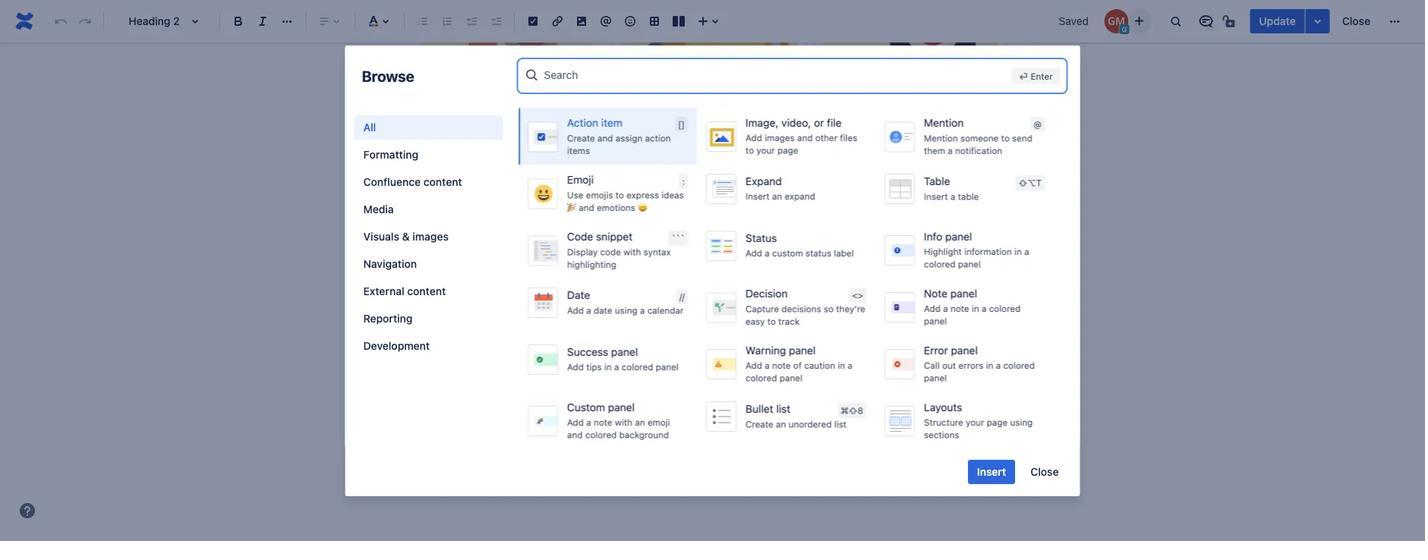 Task type: vqa. For each thing, say whether or not it's contained in the screenshot.
'team'
yes



Task type: describe. For each thing, give the bounding box(es) containing it.
to inside capture decisions so they're easy to track
[[768, 316, 776, 327]]

an down "bullet list"
[[776, 419, 786, 430]]

add resources for new hires
[[433, 144, 586, 158]]

note panel add a note in a colored panel
[[924, 288, 1021, 327]]

browse
[[362, 67, 415, 85]]

⏎ enter
[[1020, 71, 1053, 81]]

a left date
[[586, 305, 591, 316]]

all button
[[354, 115, 503, 140]]

reporting
[[364, 313, 413, 325]]

create a blog post to share news and announcements with your team and company.
[[443, 329, 820, 364]]

expand
[[746, 175, 782, 188]]

automatically
[[668, 232, 740, 247]]

list
[[871, 147, 891, 162]]

confluence
[[364, 176, 421, 188]]

note
[[924, 288, 948, 300]]

saved
[[1059, 15, 1090, 27]]

using inside the layouts structure your page using sections
[[1010, 418, 1033, 428]]

success panel add tips in a colored panel
[[567, 346, 679, 373]]

search field
[[544, 61, 1006, 88]]

note for note
[[951, 304, 969, 314]]

images inside image, video, or file add images and other files to your page
[[765, 133, 795, 143]]

meeting notes
[[664, 118, 756, 134]]

a inside mention someone to send them a notification
[[948, 145, 953, 156]]

insert inside expand insert an expand
[[746, 191, 770, 202]]

information
[[965, 247, 1012, 257]]

//
[[679, 292, 685, 302]]

0 vertical spatial here
[[925, 147, 950, 162]]

code
[[567, 231, 593, 243]]

external content
[[364, 285, 446, 298]]

navigation
[[364, 258, 417, 270]]

capture decisions so they're easy to track
[[746, 304, 866, 327]]

status
[[746, 232, 777, 245]]

external
[[364, 285, 405, 298]]

🎉
[[567, 202, 576, 213]]

image, video, or file add images and other files to your page
[[746, 117, 858, 156]]

warning panel add a note of caution in a colored panel
[[746, 345, 853, 384]]

giulia masi image
[[1105, 9, 1129, 33]]

list them here
[[871, 147, 950, 162]]

post for team
[[497, 232, 521, 247]]

layouts
[[924, 402, 962, 414]]

tips
[[586, 362, 602, 373]]

development button
[[354, 334, 503, 359]]

1 vertical spatial here
[[785, 232, 809, 247]]

in inside note panel add a note in a colored panel
[[972, 304, 979, 314]]

[]
[[678, 119, 685, 130]]

faqs
[[532, 114, 566, 131]]

create for create a blog post to share news and announcements with your team and company.
[[443, 329, 480, 343]]

info panel highlight information in a colored panel
[[924, 231, 1030, 270]]

panel down "note"
[[924, 316, 947, 327]]

track
[[778, 316, 800, 327]]

bullet list ⌘⇧8 image
[[414, 12, 432, 30]]

page inside image, video, or file add images and other files to your page
[[778, 145, 798, 156]]

error panel call out errors in a colored panel
[[924, 345, 1035, 384]]

add inside image, video, or file add images and other files to your page
[[746, 133, 762, 143]]

post for news
[[519, 329, 543, 343]]

and inside custom panel add a note with an emoji and colored background
[[567, 430, 583, 441]]

create and assign action items
[[567, 133, 671, 156]]

adjust update settings image
[[1310, 12, 1328, 30]]

formatting
[[364, 149, 419, 161]]

image,
[[746, 117, 779, 129]]

insert for insert a table
[[924, 191, 948, 202]]

it's
[[842, 232, 858, 247]]

an inside expand insert an expand
[[772, 191, 782, 202]]

in inside success panel add tips in a colored panel
[[604, 362, 612, 373]]

warning
[[746, 345, 786, 357]]

blog stream
[[443, 296, 534, 316]]

blog for create a blog post to share news and announcements with your team and company.
[[492, 329, 516, 343]]

info
[[924, 231, 943, 243]]

<>
[[852, 290, 863, 301]]

1 vertical spatial list
[[834, 419, 847, 430]]

close inside browse dialog
[[1031, 466, 1059, 479]]

express
[[627, 190, 659, 201]]

onboarding
[[453, 114, 529, 131]]

to right links
[[690, 147, 701, 161]]

video,
[[782, 117, 811, 129]]

colored inside note panel add a note in a colored panel
[[989, 304, 1021, 314]]

with inside display code with syntax highlighting
[[624, 247, 641, 258]]

expand insert an expand
[[746, 175, 815, 202]]

0 vertical spatial team
[[572, 232, 599, 247]]

file
[[827, 117, 842, 129]]

to inside create a blog post to share news and announcements with your team and company.
[[547, 329, 557, 343]]

in inside error panel call out errors in a colored panel
[[986, 361, 994, 371]]

display
[[567, 247, 598, 258]]

note for custom
[[594, 418, 612, 428]]

a down "note"
[[943, 304, 948, 314]]

panel right "note"
[[951, 288, 977, 300]]

emoji
[[648, 418, 670, 428]]

a inside custom panel add a note with an emoji and colored background
[[586, 418, 591, 428]]

a up error panel call out errors in a colored panel at the bottom right of the page
[[982, 304, 987, 314]]

to inside mention someone to send them a notification
[[1001, 133, 1010, 144]]

add inside custom panel add a note with an emoji and colored background
[[567, 418, 584, 428]]

someone
[[961, 133, 999, 144]]

label
[[834, 248, 854, 259]]

your for team
[[765, 329, 789, 343]]

will
[[647, 232, 665, 247]]

with inside custom panel add a note with an emoji and colored background
[[615, 418, 632, 428]]

unordered
[[789, 419, 832, 430]]

panel down announcements
[[656, 362, 679, 373]]

an inside custom panel add a note with an emoji and colored background
[[635, 418, 645, 428]]

action item
[[567, 117, 623, 129]]

code snippet
[[567, 231, 633, 243]]

add inside note panel add a note in a colored panel
[[924, 304, 941, 314]]

numbered list ⌘⇧7 image
[[438, 12, 457, 30]]

your inside the layouts structure your page using sections
[[966, 418, 985, 428]]

mention someone to send them a notification
[[924, 133, 1033, 156]]

0 vertical spatial list
[[776, 403, 791, 415]]

content for confluence content
[[424, 176, 462, 188]]

colored inside error panel call out errors in a colored panel
[[1004, 361, 1035, 371]]

mention for mention
[[924, 117, 964, 129]]

news
[[594, 329, 622, 343]]

assign
[[616, 133, 643, 144]]

⌘⇧8
[[841, 406, 863, 416]]

blog for create a blog post to share team news. it will automatically appear here once it's published.
[[470, 232, 494, 247]]

of
[[793, 361, 802, 371]]

add image, video, or file image
[[573, 12, 591, 30]]

confluence content button
[[354, 170, 503, 194]]

visuals
[[364, 231, 400, 243]]

error
[[924, 345, 948, 357]]

mention image
[[597, 12, 615, 30]]

outdent ⇧tab image
[[463, 12, 481, 30]]

```
[[672, 233, 685, 244]]

media
[[364, 203, 394, 216]]

0 vertical spatial notes
[[720, 118, 756, 134]]

they're
[[836, 304, 866, 315]]

a inside info panel highlight information in a colored panel
[[1025, 247, 1030, 257]]

update
[[1260, 15, 1297, 27]]

confluence image
[[12, 9, 36, 33]]

files
[[840, 133, 858, 143]]

advanced search image
[[525, 68, 540, 83]]

1 vertical spatial notes
[[752, 147, 782, 161]]

all
[[364, 121, 376, 134]]

insert for insert
[[978, 466, 1007, 479]]

Main content area, start typing to enter text. text field
[[412, 0, 1008, 513]]

calendar
[[647, 305, 684, 316]]

panel down news
[[611, 346, 638, 359]]

add down date
[[567, 305, 584, 316]]

a inside create a blog post to share news and announcements with your team and company.
[[483, 329, 489, 343]]

goals
[[912, 118, 947, 135]]

bold ⌘b image
[[229, 12, 248, 30]]

@
[[1034, 119, 1042, 130]]

bullet list
[[746, 403, 791, 415]]

a up navigation 'button'
[[461, 232, 467, 247]]

formatting button
[[354, 143, 503, 167]]

update button
[[1251, 9, 1306, 33]]

panel down information
[[958, 259, 981, 270]]

create for create a blog post to share team news. it will automatically appear here once it's published.
[[421, 232, 458, 247]]

errors
[[959, 361, 984, 371]]



Task type: locate. For each thing, give the bounding box(es) containing it.
mention for mention someone to send them a notification
[[924, 133, 958, 144]]

in right "tips"
[[604, 362, 612, 373]]

0 vertical spatial with
[[624, 247, 641, 258]]

emojis
[[586, 190, 613, 201]]

0 vertical spatial mention
[[924, 117, 964, 129]]

panel
[[946, 231, 972, 243], [958, 259, 981, 270], [951, 288, 977, 300], [924, 316, 947, 327], [789, 345, 816, 357], [951, 345, 978, 357], [611, 346, 638, 359], [656, 362, 679, 373], [780, 373, 803, 384], [924, 373, 947, 384], [608, 402, 635, 414]]

a left table
[[951, 191, 956, 202]]

1 horizontal spatial page
[[987, 418, 1008, 428]]

create an unordered list
[[746, 419, 847, 430]]

create for create an unordered list
[[746, 419, 774, 430]]

and left company.
[[443, 350, 464, 364]]

team down capture decisions so they're easy to track
[[792, 329, 820, 343]]

a up company.
[[483, 329, 489, 343]]

emoji image
[[621, 12, 640, 30]]

panel up highlight
[[946, 231, 972, 243]]

with down it
[[624, 247, 641, 258]]

easy
[[746, 316, 765, 327]]

share inside create a blog post to share news and announcements with your team and company.
[[561, 329, 591, 343]]

page
[[778, 145, 798, 156], [987, 418, 1008, 428]]

close right adjust update settings icon
[[1343, 15, 1371, 27]]

panel inside custom panel add a note with an emoji and colored background
[[608, 402, 635, 414]]

indent tab image
[[487, 12, 505, 30]]

to inside use emojis to express ideas 🎉 and emotions 😄
[[616, 190, 624, 201]]

send
[[1012, 133, 1033, 144]]

and inside image, video, or file add images and other files to your page
[[797, 133, 813, 143]]

post
[[497, 232, 521, 247], [519, 329, 543, 343]]

to down image,
[[746, 145, 754, 156]]

note
[[951, 304, 969, 314], [772, 361, 791, 371], [594, 418, 612, 428]]

images down video,
[[765, 133, 795, 143]]

in right errors
[[986, 361, 994, 371]]

share for team
[[539, 232, 569, 247]]

so
[[824, 304, 834, 315]]

content inside external content 'button'
[[407, 285, 446, 298]]

blog up company.
[[492, 329, 516, 343]]

&
[[402, 231, 410, 243]]

2 mention from the top
[[924, 133, 958, 144]]

using right date
[[615, 305, 638, 316]]

blog up navigation 'button'
[[470, 232, 494, 247]]

colored right errors
[[1004, 361, 1035, 371]]

share up the success
[[561, 329, 591, 343]]

create down bullet
[[746, 419, 774, 430]]

note left of on the right of the page
[[772, 361, 791, 371]]

note inside custom panel add a note with an emoji and colored background
[[594, 418, 612, 428]]

images right &
[[413, 231, 449, 243]]

list
[[776, 403, 791, 415], [834, 419, 847, 430]]

create inside create and assign action items
[[567, 133, 595, 144]]

your down track
[[765, 329, 789, 343]]

meeting
[[704, 147, 749, 161]]

them down goals
[[924, 145, 945, 156]]

add
[[746, 133, 762, 143], [433, 144, 455, 158], [638, 147, 660, 161], [746, 248, 762, 259], [924, 304, 941, 314], [567, 305, 584, 316], [746, 361, 762, 371], [567, 362, 584, 373], [567, 418, 584, 428]]

list up create an unordered list
[[776, 403, 791, 415]]

out
[[942, 361, 956, 371]]

a right "tips"
[[614, 362, 619, 373]]

highlight
[[924, 247, 962, 257]]

1 vertical spatial with
[[739, 329, 762, 343]]

to inside image, video, or file add images and other files to your page
[[746, 145, 754, 156]]

external content button
[[354, 280, 503, 304]]

table image
[[646, 12, 664, 30]]

1 vertical spatial note
[[772, 361, 791, 371]]

content down navigation 'button'
[[407, 285, 446, 298]]

colored inside warning panel add a note of caution in a colored panel
[[746, 373, 777, 384]]

0 vertical spatial using
[[615, 305, 638, 316]]

add inside status add a custom status label
[[746, 248, 762, 259]]

success
[[567, 346, 608, 359]]

1 horizontal spatial team
[[792, 329, 820, 343]]

table
[[924, 175, 950, 188]]

0 horizontal spatial close
[[1031, 466, 1059, 479]]

enter
[[1031, 71, 1053, 81]]

add a date using a calendar
[[567, 305, 684, 316]]

1 vertical spatial using
[[1010, 418, 1033, 428]]

0 vertical spatial blog
[[470, 232, 494, 247]]

in
[[1015, 247, 1022, 257], [972, 304, 979, 314], [838, 361, 845, 371], [986, 361, 994, 371], [604, 362, 612, 373]]

colored down highlight
[[924, 259, 956, 270]]

a right information
[[1025, 247, 1030, 257]]

share for news
[[561, 329, 591, 343]]

background
[[619, 430, 669, 441]]

0 vertical spatial close
[[1343, 15, 1371, 27]]

company.
[[467, 350, 519, 364]]

0 horizontal spatial using
[[615, 305, 638, 316]]

1 vertical spatial your
[[765, 329, 789, 343]]

them right list
[[894, 147, 922, 162]]

here up table
[[925, 147, 950, 162]]

team up the display
[[572, 232, 599, 247]]

using
[[615, 305, 638, 316], [1010, 418, 1033, 428]]

ideas
[[662, 190, 684, 201]]

your inside create a blog post to share news and announcements with your team and company.
[[765, 329, 789, 343]]

confluence image
[[12, 9, 36, 33]]

decisions
[[782, 304, 821, 315]]

1 horizontal spatial images
[[765, 133, 795, 143]]

mention up the someone
[[924, 117, 964, 129]]

browse dialog
[[345, 46, 1081, 542]]

1 horizontal spatial using
[[1010, 418, 1033, 428]]

date
[[594, 305, 612, 316]]

notes
[[720, 118, 756, 134], [752, 147, 782, 161]]

onboarding faqs
[[453, 114, 566, 131]]

it
[[637, 232, 644, 247]]

colored inside custom panel add a note with an emoji and colored background
[[585, 430, 617, 441]]

post down stream
[[519, 329, 543, 343]]

highlighting
[[567, 259, 616, 270]]

visuals & images
[[364, 231, 449, 243]]

blog inside create a blog post to share news and announcements with your team and company.
[[492, 329, 516, 343]]

layouts image
[[670, 12, 688, 30]]

add down 'action'
[[638, 147, 660, 161]]

0 horizontal spatial here
[[785, 232, 809, 247]]

0 vertical spatial content
[[424, 176, 462, 188]]

action
[[645, 133, 671, 144]]

action
[[567, 117, 598, 129]]

1 vertical spatial close button
[[1022, 460, 1069, 485]]

with inside create a blog post to share news and announcements with your team and company.
[[739, 329, 762, 343]]

0 vertical spatial close button
[[1334, 9, 1380, 33]]

a down warning
[[765, 361, 770, 371]]

hires
[[559, 144, 586, 158]]

them inside main content area, start typing to enter text. text box
[[894, 147, 922, 162]]

1 vertical spatial post
[[519, 329, 543, 343]]

add down "note"
[[924, 304, 941, 314]]

and down item
[[598, 133, 613, 144]]

a right caution
[[848, 361, 853, 371]]

notes up meeting
[[720, 118, 756, 134]]

colored inside info panel highlight information in a colored panel
[[924, 259, 956, 270]]

confluence content
[[364, 176, 462, 188]]

0 vertical spatial images
[[765, 133, 795, 143]]

undo ⌘z image
[[52, 12, 70, 30]]

2 vertical spatial note
[[594, 418, 612, 428]]

reporting button
[[354, 307, 503, 331]]

status
[[806, 248, 832, 259]]

share up the display
[[539, 232, 569, 247]]

2 vertical spatial your
[[966, 418, 985, 428]]

a left notification
[[948, 145, 953, 156]]

an down expand
[[772, 191, 782, 202]]

caution
[[804, 361, 835, 371]]

post inside create a blog post to share news and announcements with your team and company.
[[519, 329, 543, 343]]

navigation button
[[354, 252, 503, 277]]

and right 🎉 at the left of the page
[[579, 202, 594, 213]]

redo ⌘⇧z image
[[76, 12, 94, 30]]

1 vertical spatial close
[[1031, 466, 1059, 479]]

add inside warning panel add a note of caution in a colored panel
[[746, 361, 762, 371]]

appear
[[743, 232, 782, 247]]

content inside "confluence content" button
[[424, 176, 462, 188]]

2 vertical spatial with
[[615, 418, 632, 428]]

to
[[1001, 133, 1010, 144], [746, 145, 754, 156], [690, 147, 701, 161], [616, 190, 624, 201], [525, 232, 536, 247], [768, 316, 776, 327], [547, 329, 557, 343]]

a inside success panel add tips in a colored panel
[[614, 362, 619, 373]]

0 horizontal spatial team
[[572, 232, 599, 247]]

1 vertical spatial blog
[[492, 329, 516, 343]]

insert down the layouts structure your page using sections
[[978, 466, 1007, 479]]

post up stream
[[497, 232, 521, 247]]

layouts structure your page using sections
[[924, 402, 1033, 441]]

snippet
[[596, 231, 633, 243]]

colored down information
[[989, 304, 1021, 314]]

0 horizontal spatial them
[[894, 147, 922, 162]]

2 horizontal spatial insert
[[978, 466, 1007, 479]]

2 horizontal spatial note
[[951, 304, 969, 314]]

colored down warning
[[746, 373, 777, 384]]

list down ⌘⇧8
[[834, 419, 847, 430]]

0 horizontal spatial close button
[[1022, 460, 1069, 485]]

colored down news
[[622, 362, 653, 373]]

and down video,
[[797, 133, 813, 143]]

panel down the call
[[924, 373, 947, 384]]

1 horizontal spatial close button
[[1334, 9, 1380, 33]]

images inside 'button'
[[413, 231, 449, 243]]

0 horizontal spatial images
[[413, 231, 449, 243]]

add inside success panel add tips in a colored panel
[[567, 362, 584, 373]]

your for page
[[757, 145, 775, 156]]

note for warning
[[772, 361, 791, 371]]

to left send
[[1001, 133, 1010, 144]]

1 horizontal spatial close
[[1343, 15, 1371, 27]]

0 vertical spatial page
[[778, 145, 798, 156]]

to down capture
[[768, 316, 776, 327]]

date
[[567, 289, 590, 301]]

close right insert button
[[1031, 466, 1059, 479]]

expand
[[785, 191, 815, 202]]

a left calendar at the bottom of the page
[[640, 305, 645, 316]]

an up background
[[635, 418, 645, 428]]

new
[[533, 144, 556, 158]]

items
[[567, 145, 590, 156]]

custom panel add a note with an emoji and colored background
[[567, 402, 670, 441]]

in right caution
[[838, 361, 845, 371]]

development
[[364, 340, 430, 353]]

colored down custom
[[585, 430, 617, 441]]

1 vertical spatial mention
[[924, 133, 958, 144]]

images
[[765, 133, 795, 143], [413, 231, 449, 243]]

to left code
[[525, 232, 536, 247]]

0 vertical spatial post
[[497, 232, 521, 247]]

team goals
[[874, 118, 947, 135]]

⏎
[[1020, 71, 1029, 81]]

your inside image, video, or file add images and other files to your page
[[757, 145, 775, 156]]

with down easy
[[739, 329, 762, 343]]

0 vertical spatial your
[[757, 145, 775, 156]]

insert down table
[[924, 191, 948, 202]]

here
[[925, 147, 950, 162], [785, 232, 809, 247]]

in up error panel call out errors in a colored panel at the bottom right of the page
[[972, 304, 979, 314]]

a inside error panel call out errors in a colored panel
[[996, 361, 1001, 371]]

call
[[924, 361, 940, 371]]

a inside status add a custom status label
[[765, 248, 770, 259]]

and down custom
[[567, 430, 583, 441]]

mention
[[924, 117, 964, 129], [924, 133, 958, 144]]

0 vertical spatial note
[[951, 304, 969, 314]]

1 horizontal spatial here
[[925, 147, 950, 162]]

1 vertical spatial content
[[407, 285, 446, 298]]

insert a table
[[924, 191, 979, 202]]

here up custom
[[785, 232, 809, 247]]

0 horizontal spatial list
[[776, 403, 791, 415]]

note inside warning panel add a note of caution in a colored panel
[[772, 361, 791, 371]]

create for create and assign action items
[[567, 133, 595, 144]]

1 vertical spatial team
[[792, 329, 820, 343]]

action item image
[[524, 12, 542, 30]]

create up navigation 'button'
[[421, 232, 458, 247]]

your
[[757, 145, 775, 156], [765, 329, 789, 343], [966, 418, 985, 428]]

0 horizontal spatial insert
[[746, 191, 770, 202]]

display code with syntax highlighting
[[567, 247, 671, 270]]

content down formatting 'button' on the left top of the page
[[424, 176, 462, 188]]

sections
[[924, 430, 960, 441]]

note inside note panel add a note in a colored panel
[[951, 304, 969, 314]]

close button right adjust update settings icon
[[1334, 9, 1380, 33]]

colored inside success panel add tips in a colored panel
[[622, 362, 653, 373]]

panel up errors
[[951, 345, 978, 357]]

1 vertical spatial images
[[413, 231, 449, 243]]

1 vertical spatial share
[[561, 329, 591, 343]]

to up emotions
[[616, 190, 624, 201]]

them
[[924, 145, 945, 156], [894, 147, 922, 162]]

note down custom
[[594, 418, 612, 428]]

add down warning
[[746, 361, 762, 371]]

1 horizontal spatial list
[[834, 419, 847, 430]]

0 horizontal spatial note
[[594, 418, 612, 428]]

to left news
[[547, 329, 557, 343]]

panel up of on the right of the page
[[789, 345, 816, 357]]

add down image,
[[746, 133, 762, 143]]

1 horizontal spatial note
[[772, 361, 791, 371]]

announcements
[[649, 329, 736, 343]]

1 vertical spatial page
[[987, 418, 1008, 428]]

insert inside button
[[978, 466, 1007, 479]]

create inside create a blog post to share news and announcements with your team and company.
[[443, 329, 480, 343]]

other
[[815, 133, 838, 143]]

1 horizontal spatial them
[[924, 145, 945, 156]]

and inside create and assign action items
[[598, 133, 613, 144]]

content for external content
[[407, 285, 446, 298]]

😄
[[638, 202, 647, 213]]

team inside create a blog post to share news and announcements with your team and company.
[[792, 329, 820, 343]]

close button right insert button
[[1022, 460, 1069, 485]]

and inside use emojis to express ideas 🎉 and emotions 😄
[[579, 202, 594, 213]]

:
[[682, 176, 685, 187]]

blog
[[443, 296, 477, 316]]

a right errors
[[996, 361, 1001, 371]]

insert down expand
[[746, 191, 770, 202]]

add down appear
[[746, 248, 762, 259]]

link image
[[549, 12, 567, 30]]

mention inside mention someone to send them a notification
[[924, 133, 958, 144]]

1 horizontal spatial insert
[[924, 191, 948, 202]]

add down all button
[[433, 144, 455, 158]]

a down appear
[[765, 248, 770, 259]]

close
[[1343, 15, 1371, 27], [1031, 466, 1059, 479]]

page up insert button
[[987, 418, 1008, 428]]

⇧⌥t
[[1019, 178, 1042, 188]]

in inside warning panel add a note of caution in a colored panel
[[838, 361, 845, 371]]

note up out
[[951, 304, 969, 314]]

notes up expand
[[752, 147, 782, 161]]

them inside mention someone to send them a notification
[[924, 145, 945, 156]]

italic ⌘i image
[[254, 12, 272, 30]]

use emojis to express ideas 🎉 and emotions 😄
[[567, 190, 684, 213]]

code
[[600, 247, 621, 258]]

0 vertical spatial share
[[539, 232, 569, 247]]

and up success panel add tips in a colored panel
[[625, 329, 646, 343]]

in right information
[[1015, 247, 1022, 257]]

using up insert button
[[1010, 418, 1033, 428]]

add down custom
[[567, 418, 584, 428]]

1 mention from the top
[[924, 117, 964, 129]]

in inside info panel highlight information in a colored panel
[[1015, 247, 1022, 257]]

panel down of on the right of the page
[[780, 373, 803, 384]]

your right structure at the right bottom of page
[[966, 418, 985, 428]]

page inside the layouts structure your page using sections
[[987, 418, 1008, 428]]

mention up list them here
[[924, 133, 958, 144]]

item
[[601, 117, 623, 129]]

0 horizontal spatial page
[[778, 145, 798, 156]]

add left "tips"
[[567, 362, 584, 373]]



